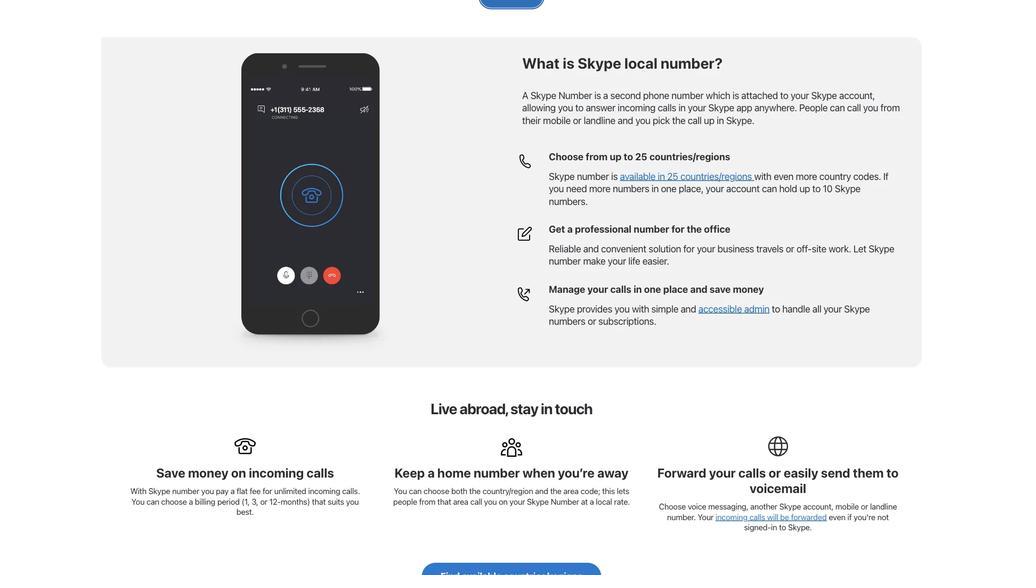 Task type: vqa. For each thing, say whether or not it's contained in the screenshot.
answer
yes



Task type: locate. For each thing, give the bounding box(es) containing it.
incoming up 'suits'
[[308, 487, 340, 496]]

0 horizontal spatial mobile
[[543, 115, 571, 126]]

what
[[523, 54, 560, 72]]

1 vertical spatial choose
[[659, 502, 686, 512]]

even left 'if'
[[829, 513, 846, 522]]

for up solution at the top of the page
[[672, 224, 685, 235]]

1 vertical spatial you
[[132, 498, 145, 507]]

professional
[[575, 224, 632, 235]]

choose down save
[[161, 498, 187, 507]]

with up the subscriptions.
[[632, 303, 650, 315]]

or down provides
[[588, 316, 597, 327]]

number
[[672, 90, 704, 101], [577, 171, 609, 182], [634, 224, 670, 235], [549, 256, 581, 267], [474, 466, 520, 481], [172, 487, 199, 496]]

your up provides
[[588, 284, 609, 295]]

1 horizontal spatial choose
[[424, 487, 450, 496]]

12-
[[270, 498, 281, 507]]

save
[[156, 466, 186, 481]]

their
[[523, 115, 541, 126]]

is
[[563, 54, 575, 72], [595, 90, 601, 101], [733, 90, 740, 101], [612, 171, 618, 182]]

country/region
[[483, 487, 533, 496]]

1 horizontal spatial choose
[[659, 502, 686, 512]]

more up hold
[[796, 171, 818, 182]]

1 horizontal spatial landline
[[871, 502, 898, 512]]

1 horizontal spatial that
[[438, 498, 452, 507]]

skype number is available in 25 countries/regions
[[549, 171, 755, 182]]

1 horizontal spatial from
[[586, 151, 608, 163]]

your down office
[[697, 243, 716, 255]]

local up phone
[[625, 54, 658, 72]]

0 vertical spatial with
[[755, 171, 772, 182]]

25 right available
[[668, 171, 679, 182]]

2 horizontal spatial from
[[881, 102, 900, 114]]

number.
[[668, 513, 696, 522]]

or inside a skype number is a second phone number which is attached to your skype account, allowing you to answer incoming calls in your skype app anywhere. people can call you from their mobile or landline and you pick the call up in skype.
[[573, 115, 582, 126]]

0 horizontal spatial numbers
[[549, 316, 586, 327]]

or up voicemail
[[769, 466, 781, 481]]

that
[[312, 498, 326, 507], [438, 498, 452, 507]]

0 vertical spatial more
[[796, 171, 818, 182]]

send
[[822, 466, 851, 481]]

you inside with even more country codes. if you need more numbers in one place, your account can hold up to 10 skype numbers.
[[549, 183, 564, 195]]

0 horizontal spatial call
[[471, 498, 482, 507]]

from
[[881, 102, 900, 114], [586, 151, 608, 163], [419, 498, 436, 507]]

and
[[618, 115, 634, 126], [584, 243, 599, 255], [691, 284, 708, 295], [681, 303, 697, 315], [535, 487, 549, 496]]

on up flat on the bottom left of the page
[[231, 466, 246, 481]]

skype right let
[[869, 243, 895, 255]]

choose
[[549, 151, 584, 163], [659, 502, 686, 512]]

1 horizontal spatial mobile
[[836, 502, 859, 512]]

your right the place,
[[706, 183, 724, 195]]

or inside forward your calls or easily send them to voicemail
[[769, 466, 781, 481]]

0 horizontal spatial account,
[[804, 502, 834, 512]]

skype down manage
[[549, 303, 575, 315]]

account,
[[840, 90, 876, 101], [804, 502, 834, 512]]

can inside the you can choose both the country/region and the area code; this lets people from that area call you on your skype number at a local rate.
[[409, 487, 422, 496]]

number down "reliable"
[[549, 256, 581, 267]]

1 vertical spatial one
[[645, 284, 662, 295]]

0 vertical spatial area
[[564, 487, 579, 496]]

local
[[625, 54, 658, 72], [596, 498, 612, 507]]

best.
[[237, 508, 254, 517]]

1 horizontal spatial skype.
[[789, 523, 812, 533]]

mobile inside a skype number is a second phone number which is attached to your skype account, allowing you to answer incoming calls in your skype app anywhere. people can call you from their mobile or landline and you pick the call up in skype.
[[543, 115, 571, 126]]

number inside the you can choose both the country/region and the area code; this lets people from that area call you on your skype number at a local rate.
[[551, 498, 579, 507]]

choose inside choose voice messaging, another skype account, mobile or landline number. your
[[659, 502, 686, 512]]

0 horizontal spatial 25
[[636, 151, 648, 163]]

attached
[[742, 90, 778, 101]]

1 vertical spatial 25
[[668, 171, 679, 182]]

up inside a skype number is a second phone number which is attached to your skype account, allowing you to answer incoming calls in your skype app anywhere. people can call you from their mobile or landline and you pick the call up in skype.
[[704, 115, 715, 126]]

a right at
[[590, 498, 594, 507]]

0 horizontal spatial landline
[[584, 115, 616, 126]]

with even more country codes. if you need more numbers in one place, your account can hold up to 10 skype numbers.
[[549, 171, 889, 207]]

0 vertical spatial choose
[[549, 151, 584, 163]]

forwarded
[[792, 513, 827, 522]]

with up account
[[755, 171, 772, 182]]

25 up available
[[636, 151, 648, 163]]

calls up signed-
[[750, 513, 766, 522]]

money up pay
[[188, 466, 229, 481]]

life
[[629, 256, 641, 267]]

0 vertical spatial skype.
[[727, 115, 755, 126]]

to inside even if you're not signed-in to skype.
[[780, 523, 787, 533]]

2 horizontal spatial up
[[800, 183, 811, 195]]

choose left both at the left of page
[[424, 487, 450, 496]]

pick
[[653, 115, 670, 126]]

skype. inside even if you're not signed-in to skype.
[[789, 523, 812, 533]]

1 horizontal spatial account,
[[840, 90, 876, 101]]

area
[[564, 487, 579, 496], [453, 498, 469, 507]]

0 horizontal spatial on
[[231, 466, 246, 481]]

one up skype provides you with simple and accessible admin
[[645, 284, 662, 295]]

skype up be
[[780, 502, 802, 512]]

1 vertical spatial for
[[684, 243, 695, 255]]

0 vertical spatial choose
[[424, 487, 450, 496]]

your up messaging,
[[709, 466, 736, 481]]

even
[[774, 171, 794, 182], [829, 513, 846, 522]]

1 that from the left
[[312, 498, 326, 507]]

more
[[796, 171, 818, 182], [590, 183, 611, 195]]

landline inside choose voice messaging, another skype account, mobile or landline number. your
[[871, 502, 898, 512]]

local inside the you can choose both the country/region and the area code; this lets people from that area call you on your skype number at a local rate.
[[596, 498, 612, 507]]

1 vertical spatial number
[[551, 498, 579, 507]]

1 vertical spatial area
[[453, 498, 469, 507]]

0 vertical spatial landline
[[584, 115, 616, 126]]

0 horizontal spatial choose
[[549, 151, 584, 163]]

or right 3,
[[260, 498, 268, 507]]

choose inside the you can choose both the country/region and the area code; this lets people from that area call you on your skype number at a local rate.
[[424, 487, 450, 496]]

office
[[705, 224, 731, 235]]

1 vertical spatial even
[[829, 513, 846, 522]]

can left hold
[[762, 183, 778, 195]]

skype inside the to handle all your skype numbers or subscriptions.
[[845, 303, 871, 315]]

a up answer
[[604, 90, 609, 101]]

0 horizontal spatial up
[[610, 151, 622, 163]]

1 vertical spatial numbers
[[549, 316, 586, 327]]

or up you're in the right bottom of the page
[[861, 502, 869, 512]]

home
[[438, 466, 471, 481]]

choose up number. in the right bottom of the page
[[659, 502, 686, 512]]

up down the which
[[704, 115, 715, 126]]

2 vertical spatial up
[[800, 183, 811, 195]]

and up make
[[584, 243, 599, 255]]

1 vertical spatial local
[[596, 498, 612, 507]]

skype right with at left bottom
[[149, 487, 170, 496]]

2 vertical spatial from
[[419, 498, 436, 507]]

0 horizontal spatial area
[[453, 498, 469, 507]]

or inside with skype number you pay a flat fee for unlimited incoming calls. you can choose a billing period (1, 3, or 12-months) that suits you best.
[[260, 498, 268, 507]]

the inside a skype number is a second phone number which is attached to your skype account, allowing you to answer incoming calls in your skype app anywhere. people can call you from their mobile or landline and you pick the call up in skype.
[[673, 115, 686, 126]]

your down convenient
[[608, 256, 627, 267]]

the left office
[[687, 224, 702, 235]]

1 horizontal spatial local
[[625, 54, 658, 72]]

that left 'suits'
[[312, 498, 326, 507]]

skype right all
[[845, 303, 871, 315]]

on down the 'country/region'
[[499, 498, 508, 507]]

mobile
[[543, 115, 571, 126], [836, 502, 859, 512]]

people
[[800, 102, 828, 114]]

2 that from the left
[[438, 498, 452, 507]]

or inside the to handle all your skype numbers or subscriptions.
[[588, 316, 597, 327]]

skype. down app at the top right
[[727, 115, 755, 126]]

easier.
[[643, 256, 670, 267]]

the
[[673, 115, 686, 126], [687, 224, 702, 235], [470, 487, 481, 496], [551, 487, 562, 496]]

need
[[567, 183, 587, 195]]

or right their
[[573, 115, 582, 126]]

choose
[[424, 487, 450, 496], [161, 498, 187, 507]]

skype. inside a skype number is a second phone number which is attached to your skype account, allowing you to answer incoming calls in your skype app anywhere. people can call you from their mobile or landline and you pick the call up in skype.
[[727, 115, 755, 126]]

countries/regions up available in 25 countries/regions link
[[650, 151, 731, 163]]

0 vertical spatial account,
[[840, 90, 876, 101]]

skype
[[578, 54, 622, 72], [531, 90, 557, 101], [812, 90, 838, 101], [709, 102, 735, 114], [549, 171, 575, 182], [835, 183, 861, 195], [869, 243, 895, 255], [549, 303, 575, 315], [845, 303, 871, 315], [149, 487, 170, 496], [527, 498, 549, 507], [780, 502, 802, 512]]

1 horizontal spatial more
[[796, 171, 818, 182]]

live
[[431, 400, 457, 418]]

calls
[[658, 102, 677, 114], [611, 284, 632, 295], [307, 466, 334, 481], [739, 466, 766, 481], [750, 513, 766, 522]]

landline inside a skype number is a second phone number which is attached to your skype account, allowing you to answer incoming calls in your skype app anywhere. people can call you from their mobile or landline and you pick the call up in skype.
[[584, 115, 616, 126]]

to inside forward your calls or easily send them to voicemail
[[887, 466, 899, 481]]

your right all
[[824, 303, 842, 315]]

1 vertical spatial skype.
[[789, 523, 812, 533]]

number up need
[[577, 171, 609, 182]]

area down both at the left of page
[[453, 498, 469, 507]]

choose inside with skype number you pay a flat fee for unlimited incoming calls. you can choose a billing period (1, 3, or 12-months) that suits you best.
[[161, 498, 187, 507]]

in right stay
[[541, 400, 553, 418]]

at
[[581, 498, 588, 507]]

number up answer
[[559, 90, 593, 101]]

incoming down the second
[[618, 102, 656, 114]]

1 horizontal spatial with
[[755, 171, 772, 182]]

1 horizontal spatial 25
[[668, 171, 679, 182]]

1 horizontal spatial on
[[499, 498, 508, 507]]

mobile inside choose voice messaging, another skype account, mobile or landline number. your
[[836, 502, 859, 512]]

your inside forward your calls or easily send them to voicemail
[[709, 466, 736, 481]]

0 vertical spatial mobile
[[543, 115, 571, 126]]

skype inside with skype number you pay a flat fee for unlimited incoming calls. you can choose a billing period (1, 3, or 12-months) that suits you best.
[[149, 487, 170, 496]]

calls.
[[342, 487, 360, 496]]

to up available
[[624, 151, 634, 163]]

1 horizontal spatial numbers
[[613, 183, 650, 195]]

can inside with skype number you pay a flat fee for unlimited incoming calls. you can choose a billing period (1, 3, or 12-months) that suits you best.
[[147, 498, 159, 507]]

1 horizontal spatial you
[[394, 487, 407, 496]]

you
[[394, 487, 407, 496], [132, 498, 145, 507]]

skype. down 'forwarded' at the right bottom
[[789, 523, 812, 533]]

local down this
[[596, 498, 612, 507]]

landline
[[584, 115, 616, 126], [871, 502, 898, 512]]

from inside a skype number is a second phone number which is attached to your skype account, allowing you to answer incoming calls in your skype app anywhere. people can call you from their mobile or landline and you pick the call up in skype.
[[881, 102, 900, 114]]

2 vertical spatial call
[[471, 498, 482, 507]]

1 vertical spatial more
[[590, 183, 611, 195]]

0 horizontal spatial more
[[590, 183, 611, 195]]

a left 'billing'
[[189, 498, 193, 507]]

1 vertical spatial on
[[499, 498, 508, 507]]

countries/regions
[[650, 151, 731, 163], [681, 171, 752, 182]]

a
[[604, 90, 609, 101], [568, 224, 573, 235], [428, 466, 435, 481], [231, 487, 235, 496], [189, 498, 193, 507], [590, 498, 594, 507]]

0 vertical spatial even
[[774, 171, 794, 182]]

abroad,
[[460, 400, 508, 418]]

to right the admin
[[772, 303, 781, 315]]

0 vertical spatial numbers
[[613, 183, 650, 195]]

call right people
[[848, 102, 862, 114]]

the right pick in the top right of the page
[[673, 115, 686, 126]]

0 horizontal spatial from
[[419, 498, 436, 507]]

in down skype number is available in 25 countries/regions
[[652, 183, 659, 195]]

0 vertical spatial 25
[[636, 151, 648, 163]]

you down with at left bottom
[[132, 498, 145, 507]]

skype inside choose voice messaging, another skype account, mobile or landline number. your
[[780, 502, 802, 512]]

or left the 'off-'
[[786, 243, 795, 255]]

and down the second
[[618, 115, 634, 126]]

all
[[813, 303, 822, 315]]

skype down the country
[[835, 183, 861, 195]]

number left at
[[551, 498, 579, 507]]

0 horizontal spatial that
[[312, 498, 326, 507]]

3,
[[252, 498, 258, 507]]

0 vertical spatial number
[[559, 90, 593, 101]]

and down when
[[535, 487, 549, 496]]

1 vertical spatial mobile
[[836, 502, 859, 512]]

the right both at the left of page
[[470, 487, 481, 496]]

calls inside forward your calls or easily send them to voicemail
[[739, 466, 766, 481]]

1 horizontal spatial up
[[704, 115, 715, 126]]

1 vertical spatial landline
[[871, 502, 898, 512]]

incoming
[[618, 102, 656, 114], [249, 466, 304, 481], [308, 487, 340, 496], [716, 513, 748, 522]]

allowing
[[523, 102, 556, 114]]

0 horizontal spatial with
[[632, 303, 650, 315]]

even inside even if you're not signed-in to skype.
[[829, 513, 846, 522]]

is right what
[[563, 54, 575, 72]]

0 horizontal spatial you
[[132, 498, 145, 507]]

can down save
[[147, 498, 159, 507]]

choose up need
[[549, 151, 584, 163]]

number inside a skype number is a second phone number which is attached to your skype account, allowing you to answer incoming calls in your skype app anywhere. people can call you from their mobile or landline and you pick the call up in skype.
[[672, 90, 704, 101]]

skype up people
[[812, 90, 838, 101]]

in inside even if you're not signed-in to skype.
[[772, 523, 778, 533]]

2 horizontal spatial call
[[848, 102, 862, 114]]

1 vertical spatial account,
[[804, 502, 834, 512]]

to left answer
[[576, 102, 584, 114]]

mobile up 'if'
[[836, 502, 859, 512]]

0 vertical spatial up
[[704, 115, 715, 126]]

for right the fee
[[263, 487, 272, 496]]

0 horizontal spatial money
[[188, 466, 229, 481]]

choose from up to 25 countries/regions
[[549, 151, 731, 163]]

0 vertical spatial one
[[661, 183, 677, 195]]

your inside the to handle all your skype numbers or subscriptions.
[[824, 303, 842, 315]]

or
[[573, 115, 582, 126], [786, 243, 795, 255], [588, 316, 597, 327], [769, 466, 781, 481], [260, 498, 268, 507], [861, 502, 869, 512]]

money up the admin
[[733, 284, 764, 295]]

1 vertical spatial choose
[[161, 498, 187, 507]]

billing
[[195, 498, 215, 507]]

or inside choose voice messaging, another skype account, mobile or landline number. your
[[861, 502, 869, 512]]

to down be
[[780, 523, 787, 533]]

more right need
[[590, 183, 611, 195]]

number inside reliable and convenient solution for your business travels or off-site work. let skype number make your life easier.
[[549, 256, 581, 267]]

0 vertical spatial from
[[881, 102, 900, 114]]

skype.
[[727, 115, 755, 126], [789, 523, 812, 533]]

can inside with even more country codes. if you need more numbers in one place, your account can hold up to 10 skype numbers.
[[762, 183, 778, 195]]

you inside the you can choose both the country/region and the area code; this lets people from that area call you on your skype number at a local rate.
[[484, 498, 497, 507]]

0 vertical spatial for
[[672, 224, 685, 235]]

to inside the to handle all your skype numbers or subscriptions.
[[772, 303, 781, 315]]

number up 'billing'
[[172, 487, 199, 496]]

to right them
[[887, 466, 899, 481]]

for for number
[[672, 224, 685, 235]]

code;
[[581, 487, 601, 496]]

0 horizontal spatial skype.
[[727, 115, 755, 126]]

2 vertical spatial for
[[263, 487, 272, 496]]

1 horizontal spatial even
[[829, 513, 846, 522]]

with inside with even more country codes. if you need more numbers in one place, your account can hold up to 10 skype numbers.
[[755, 171, 772, 182]]

call down home
[[471, 498, 482, 507]]

and down place
[[681, 303, 697, 315]]

1 horizontal spatial call
[[688, 115, 702, 126]]

mobile down allowing
[[543, 115, 571, 126]]

with
[[130, 487, 147, 496]]

up right hold
[[800, 183, 811, 195]]

0 horizontal spatial choose
[[161, 498, 187, 507]]

for
[[672, 224, 685, 235], [684, 243, 695, 255], [263, 487, 272, 496]]

calls up pick in the top right of the page
[[658, 102, 677, 114]]

0 vertical spatial money
[[733, 284, 764, 295]]

to left 10
[[813, 183, 821, 195]]

0 horizontal spatial local
[[596, 498, 612, 507]]

0 horizontal spatial even
[[774, 171, 794, 182]]

0 vertical spatial you
[[394, 487, 407, 496]]

accessible
[[699, 303, 742, 315]]

can inside a skype number is a second phone number which is attached to your skype account, allowing you to answer incoming calls in your skype app anywhere. people can call you from their mobile or landline and you pick the call up in skype.
[[830, 102, 845, 114]]

for inside reliable and convenient solution for your business travels or off-site work. let skype number make your life easier.
[[684, 243, 695, 255]]



Task type: describe. For each thing, give the bounding box(es) containing it.
even if you're not signed-in to skype.
[[745, 513, 889, 533]]

calls inside a skype number is a second phone number which is attached to your skype account, allowing you to answer incoming calls in your skype app anywhere. people can call you from their mobile or landline and you pick the call up in skype.
[[658, 102, 677, 114]]

1 vertical spatial money
[[188, 466, 229, 481]]

place
[[664, 284, 689, 295]]

app
[[737, 102, 753, 114]]

that inside the you can choose both the country/region and the area code; this lets people from that area call you on your skype number at a local rate.
[[438, 498, 452, 507]]

your inside the you can choose both the country/region and the area code; this lets people from that area call you on your skype number at a local rate.
[[510, 498, 525, 507]]

with skype number you pay a flat fee for unlimited incoming calls. you can choose a billing period (1, 3, or 12-months) that suits you best.
[[130, 487, 360, 517]]

on inside the you can choose both the country/region and the area code; this lets people from that area call you on your skype number at a local rate.
[[499, 498, 508, 507]]

numbers inside with even more country codes. if you need more numbers in one place, your account can hold up to 10 skype numbers.
[[613, 183, 650, 195]]

in down "number?" at the right top of the page
[[679, 102, 686, 114]]

and inside reliable and convenient solution for your business travels or off-site work. let skype number make your life easier.
[[584, 243, 599, 255]]

0 vertical spatial call
[[848, 102, 862, 114]]

second
[[611, 90, 641, 101]]

incoming calls will be forwarded
[[716, 513, 827, 522]]

admin
[[745, 303, 770, 315]]

messaging,
[[709, 502, 749, 512]]

live abroad, stay in touch
[[431, 400, 593, 418]]

what is skype local number?
[[523, 54, 723, 72]]

0 vertical spatial countries/regions
[[650, 151, 731, 163]]

skype up allowing
[[531, 90, 557, 101]]

numbers inside the to handle all your skype numbers or subscriptions.
[[549, 316, 586, 327]]

incoming inside a skype number is a second phone number which is attached to your skype account, allowing you to answer incoming calls in your skype app anywhere. people can call you from their mobile or landline and you pick the call up in skype.
[[618, 102, 656, 114]]

choose for choose voice messaging, another skype account, mobile or landline number. your
[[659, 502, 686, 512]]

a right keep
[[428, 466, 435, 481]]

subscriptions.
[[599, 316, 657, 327]]

a right get
[[568, 224, 573, 235]]

solution
[[649, 243, 682, 255]]

up inside with even more country codes. if you need more numbers in one place, your account can hold up to 10 skype numbers.
[[800, 183, 811, 195]]

fee
[[250, 487, 261, 496]]

number inside with skype number you pay a flat fee for unlimited incoming calls. you can choose a billing period (1, 3, or 12-months) that suits you best.
[[172, 487, 199, 496]]

flat
[[237, 487, 248, 496]]

in right available
[[658, 171, 665, 182]]

signed-
[[745, 523, 772, 533]]

account, inside a skype number is a second phone number which is attached to your skype account, allowing you to answer incoming calls in your skype app anywhere. people can call you from their mobile or landline and you pick the call up in skype.
[[840, 90, 876, 101]]

you inside with skype number you pay a flat fee for unlimited incoming calls. you can choose a billing period (1, 3, or 12-months) that suits you best.
[[132, 498, 145, 507]]

another
[[751, 502, 778, 512]]

get a professional number for the office
[[549, 224, 731, 235]]

you inside the you can choose both the country/region and the area code; this lets people from that area call you on your skype number at a local rate.
[[394, 487, 407, 496]]

is up answer
[[595, 90, 601, 101]]

is up app at the top right
[[733, 90, 740, 101]]

you're
[[854, 513, 876, 522]]

simple
[[652, 303, 679, 315]]

the down when
[[551, 487, 562, 496]]

in down life
[[634, 284, 642, 295]]

period
[[217, 498, 240, 507]]

one inside with even more country codes. if you need more numbers in one place, your account can hold up to 10 skype numbers.
[[661, 183, 677, 195]]

account, inside choose voice messaging, another skype account, mobile or landline number. your
[[804, 502, 834, 512]]

let
[[854, 243, 867, 255]]

or inside reliable and convenient solution for your business travels or off-site work. let skype number make your life easier.
[[786, 243, 795, 255]]

codes.
[[854, 171, 882, 182]]

your
[[698, 513, 714, 522]]

stay
[[511, 400, 539, 418]]

get
[[549, 224, 565, 235]]

a inside the you can choose both the country/region and the area code; this lets people from that area call you on your skype number at a local rate.
[[590, 498, 594, 507]]

incoming inside with skype number you pay a flat fee for unlimited incoming calls. you can choose a billing period (1, 3, or 12-months) that suits you best.
[[308, 487, 340, 496]]

touch
[[555, 400, 593, 418]]

save
[[710, 284, 731, 295]]

even inside with even more country codes. if you need more numbers in one place, your account can hold up to 10 skype numbers.
[[774, 171, 794, 182]]

skype inside the you can choose both the country/region and the area code; this lets people from that area call you on your skype number at a local rate.
[[527, 498, 549, 507]]

voicemail
[[750, 481, 807, 496]]

in down the which
[[717, 115, 724, 126]]

to handle all your skype numbers or subscriptions.
[[549, 303, 871, 327]]

in inside with even more country codes. if you need more numbers in one place, your account can hold up to 10 skype numbers.
[[652, 183, 659, 195]]

your inside with even more country codes. if you need more numbers in one place, your account can hold up to 10 skype numbers.
[[706, 183, 724, 195]]

keep a home number when you're away
[[395, 466, 629, 481]]

not
[[878, 513, 889, 522]]

calls down life
[[611, 284, 632, 295]]

country
[[820, 171, 852, 182]]

anywhere.
[[755, 102, 798, 114]]

your up people
[[791, 90, 810, 101]]

people
[[393, 498, 417, 507]]

forward
[[658, 466, 707, 481]]

them
[[854, 466, 884, 481]]

handle
[[783, 303, 811, 315]]

voice
[[688, 502, 707, 512]]

for for solution
[[684, 243, 695, 255]]

a skype number is a second phone number which is attached to your skype account, allowing you to answer incoming calls in your skype app anywhere. people can call you from their mobile or landline and you pick the call up in skype.
[[523, 90, 900, 126]]

site
[[812, 243, 827, 255]]

and inside the you can choose both the country/region and the area code; this lets people from that area call you on your skype number at a local rate.
[[535, 487, 549, 496]]

0 vertical spatial on
[[231, 466, 246, 481]]

business
[[718, 243, 755, 255]]

1 vertical spatial countries/regions
[[681, 171, 752, 182]]

and inside a skype number is a second phone number which is attached to your skype account, allowing you to answer incoming calls in your skype app anywhere. people can call you from their mobile or landline and you pick the call up in skype.
[[618, 115, 634, 126]]

provides
[[577, 303, 613, 315]]

a inside a skype number is a second phone number which is attached to your skype account, allowing you to answer incoming calls in your skype app anywhere. people can call you from their mobile or landline and you pick the call up in skype.
[[604, 90, 609, 101]]

if
[[848, 513, 852, 522]]

1 horizontal spatial money
[[733, 284, 764, 295]]

skype up the second
[[578, 54, 622, 72]]

(1,
[[242, 498, 250, 507]]

pay
[[216, 487, 229, 496]]

skype inside with even more country codes. if you need more numbers in one place, your account can hold up to 10 skype numbers.
[[835, 183, 861, 195]]

call inside the you can choose both the country/region and the area code; this lets people from that area call you on your skype number at a local rate.
[[471, 498, 482, 507]]

number up solution at the top of the page
[[634, 224, 670, 235]]

a left flat on the bottom left of the page
[[231, 487, 235, 496]]

a
[[523, 90, 529, 101]]

incoming down messaging,
[[716, 513, 748, 522]]

skype inside reliable and convenient solution for your business travels or off-site work. let skype number make your life easier.
[[869, 243, 895, 255]]

off-
[[797, 243, 812, 255]]

hold
[[780, 183, 798, 195]]

for inside with skype number you pay a flat fee for unlimited incoming calls. you can choose a billing period (1, 3, or 12-months) that suits you best.
[[263, 487, 272, 496]]

rate.
[[614, 498, 630, 507]]

this
[[603, 487, 615, 496]]

if
[[884, 171, 889, 182]]

numbers.
[[549, 196, 588, 207]]

reliable
[[549, 243, 581, 255]]

accessible admin link
[[699, 303, 770, 315]]

1 vertical spatial call
[[688, 115, 702, 126]]

easily
[[784, 466, 819, 481]]

10
[[823, 183, 833, 195]]

manage
[[549, 284, 586, 295]]

both
[[451, 487, 468, 496]]

number up the 'country/region'
[[474, 466, 520, 481]]

you can choose both the country/region and the area code; this lets people from that area call you on your skype number at a local rate.
[[393, 487, 630, 507]]

you're
[[558, 466, 595, 481]]

reliable and convenient solution for your business travels or off-site work. let skype number make your life easier.
[[549, 243, 895, 267]]

number?
[[661, 54, 723, 72]]

number inside a skype number is a second phone number which is attached to your skype account, allowing you to answer incoming calls in your skype app anywhere. people can call you from their mobile or landline and you pick the call up in skype.
[[559, 90, 593, 101]]

work.
[[829, 243, 852, 255]]

skype down the which
[[709, 102, 735, 114]]

0 vertical spatial local
[[625, 54, 658, 72]]

will
[[768, 513, 779, 522]]

is left available
[[612, 171, 618, 182]]

which
[[706, 90, 731, 101]]

calls up 'suits'
[[307, 466, 334, 481]]

1 vertical spatial up
[[610, 151, 622, 163]]

incoming up unlimited
[[249, 466, 304, 481]]

suits
[[328, 498, 344, 507]]

convenient
[[601, 243, 647, 255]]

that inside with skype number you pay a flat fee for unlimited incoming calls. you can choose a billing period (1, 3, or 12-months) that suits you best.
[[312, 498, 326, 507]]

1 vertical spatial from
[[586, 151, 608, 163]]

choose voice messaging, another skype account, mobile or landline number. your
[[659, 502, 898, 522]]

and left save
[[691, 284, 708, 295]]

1 horizontal spatial area
[[564, 487, 579, 496]]

choose for choose from up to 25 countries/regions
[[549, 151, 584, 163]]

answer
[[586, 102, 616, 114]]

travels
[[757, 243, 784, 255]]

skype up need
[[549, 171, 575, 182]]

months)
[[281, 498, 310, 507]]

be
[[781, 513, 790, 522]]

to inside with even more country codes. if you need more numbers in one place, your account can hold up to 10 skype numbers.
[[813, 183, 821, 195]]

lets
[[617, 487, 630, 496]]

make
[[584, 256, 606, 267]]

your down the which
[[688, 102, 707, 114]]

1 vertical spatial with
[[632, 303, 650, 315]]

incoming calls will be forwarded link
[[716, 513, 827, 522]]

available
[[620, 171, 656, 182]]

from inside the you can choose both the country/region and the area code; this lets people from that area call you on your skype number at a local rate.
[[419, 498, 436, 507]]

skype provides you with simple and accessible admin
[[549, 303, 770, 315]]

to up anywhere.
[[781, 90, 789, 101]]



